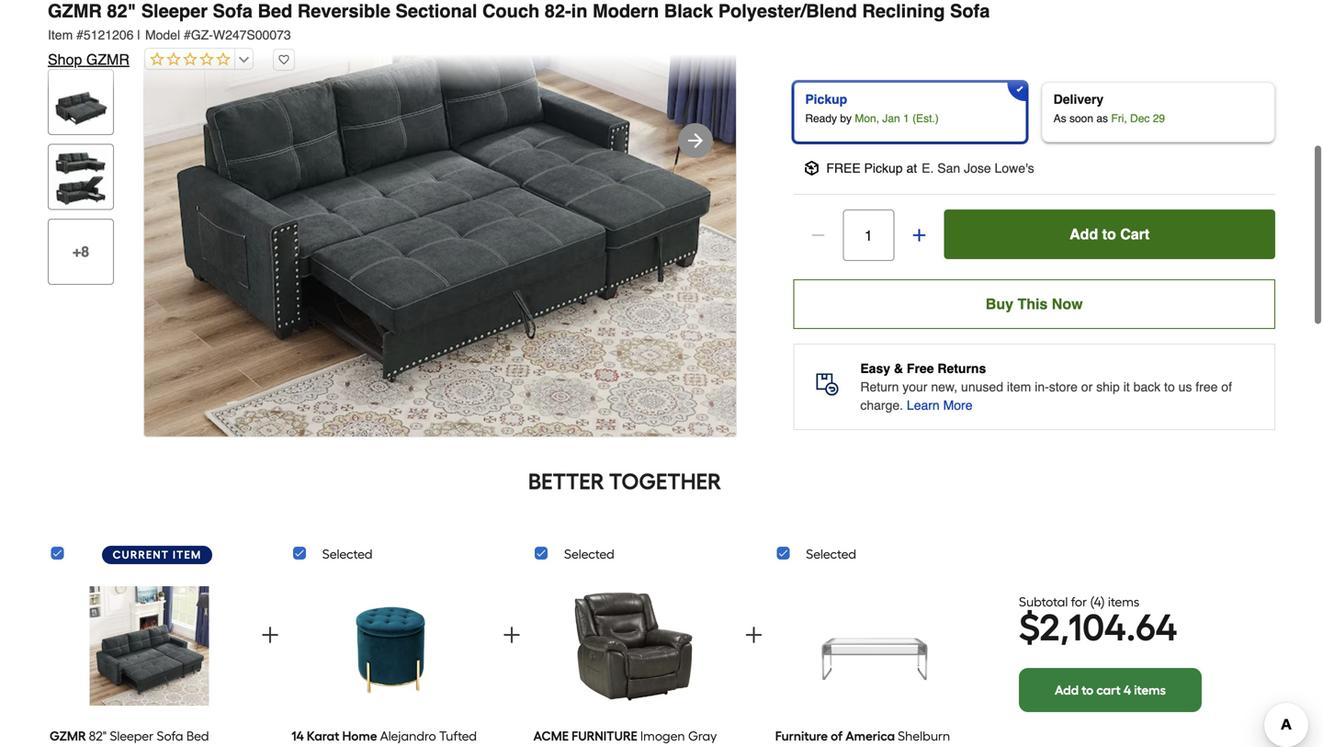 Task type: locate. For each thing, give the bounding box(es) containing it.
to
[[1102, 226, 1116, 243], [1164, 380, 1175, 394], [1082, 682, 1094, 698]]

gzmr inside list item
[[50, 728, 86, 744]]

for up the
[[1155, 14, 1170, 29]]

2 acme furniture link from the top
[[533, 728, 732, 747]]

for left (
[[1071, 594, 1087, 610]]

density
[[1024, 14, 1065, 29]]

pickup image
[[804, 161, 819, 176]]

sofa left is
[[833, 14, 857, 29]]

furniture of america shelburn clear glass modern coffee table with storage image
[[815, 579, 934, 713]]

0 vertical spatial of
[[1221, 380, 1232, 394]]

items right cart on the bottom of page
[[1134, 682, 1166, 698]]

2,104
[[1039, 605, 1126, 649]]

this
[[1018, 295, 1048, 312]]

gzmr inside gzmr 82" sleeper sofa bed reversible sectional couch 82-in modern black polyester/blend reclining sofa item # 5121206 | model # gz-w247s00073
[[48, 0, 102, 22]]

1 vertical spatial of
[[831, 728, 843, 744]]

add to cart
[[1070, 226, 1150, 243]]

the
[[1144, 32, 1162, 47]]

0 horizontal spatial of
[[831, 728, 843, 744]]

e.
[[922, 161, 934, 176]]

by
[[840, 112, 852, 125]]

dec
[[1130, 112, 1150, 125]]

1 horizontal spatial of
[[1221, 380, 1232, 394]]

1 horizontal spatial for
[[1155, 14, 1170, 29]]

ultimate
[[1173, 14, 1218, 29]]

to for add to cart 4 items
[[1082, 682, 1094, 698]]

of
[[1221, 380, 1232, 394], [831, 728, 843, 744]]

to left us
[[1164, 380, 1175, 394]]

gzmr  #gz-w247s00073 image
[[144, 0, 736, 437]]

0 horizontal spatial sofa
[[213, 0, 253, 22]]

0 horizontal spatial to
[[1082, 682, 1094, 698]]

fri,
[[1111, 112, 1127, 125]]

to for add to cart
[[1102, 226, 1116, 243]]

1 vertical spatial add
[[1055, 682, 1079, 698]]

2 horizontal spatial to
[[1164, 380, 1175, 394]]

0 horizontal spatial sofa
[[833, 14, 857, 29]]

1 vertical spatial sofa
[[1165, 32, 1190, 47]]

#
[[76, 28, 84, 42], [184, 28, 191, 42]]

0 horizontal spatial selected
[[322, 546, 373, 562]]

add
[[1070, 226, 1098, 243], [1055, 682, 1079, 698]]

teal
[[397, 747, 427, 747]]

lowe's
[[995, 161, 1034, 176]]

# right item
[[76, 28, 84, 42]]

of right free
[[1221, 380, 1232, 394]]

cushions down foam
[[1062, 32, 1113, 47]]

to left cart on the bottom of page
[[1082, 682, 1094, 698]]

2 vertical spatial to
[[1082, 682, 1094, 698]]

0 horizontal spatial 4
[[1094, 594, 1101, 610]]

in-
[[1035, 380, 1049, 394]]

sofa left a at the top right
[[1165, 32, 1190, 47]]

option group
[[786, 74, 1283, 150]]

add left cart on the bottom of page
[[1055, 682, 1079, 698]]

to inside button
[[1102, 226, 1116, 243]]

our sofa is soft with comfortable high-density foam cushions for ultimate comfort and support, optimal softness with extra soft cushions give the sofa a relaxing feeling
[[808, 14, 1265, 65]]

give
[[1117, 32, 1140, 47]]

3 selected from the left
[[806, 546, 856, 562]]

heart outline image
[[273, 49, 295, 71]]

cushions
[[1100, 14, 1151, 29], [1062, 32, 1113, 47]]

easy & free returns return your new, unused item in-store or ship it back to us free of charge.
[[860, 361, 1232, 413]]

sleeper
[[141, 0, 208, 22]]

pickup ready by mon, jan 1 (est.)
[[805, 92, 939, 125]]

2 gzmr link from the top
[[50, 728, 238, 747]]

0 vertical spatial pickup
[[805, 92, 847, 107]]

gzmr for gzmr
[[50, 728, 86, 744]]

sofa up the softness at the top right of page
[[950, 0, 990, 22]]

1 vertical spatial for
[[1071, 594, 1087, 610]]

pickup left at
[[864, 161, 903, 176]]

0 horizontal spatial with
[[898, 14, 921, 29]]

1 horizontal spatial sofa
[[1165, 32, 1190, 47]]

item
[[1007, 380, 1031, 394]]

1 gzmr link from the top
[[50, 572, 249, 747]]

sofa up w247s00073
[[213, 0, 253, 22]]

0 horizontal spatial pickup
[[805, 92, 847, 107]]

1 horizontal spatial selected
[[564, 546, 614, 562]]

1 vertical spatial pickup
[[864, 161, 903, 176]]

0 vertical spatial 4
[[1094, 594, 1101, 610]]

reversible
[[297, 0, 390, 22]]

2 vertical spatial gzmr
[[50, 728, 86, 744]]

black
[[664, 0, 713, 22]]

learn more link
[[907, 396, 973, 414]]

1 vertical spatial 4
[[1124, 682, 1131, 698]]

0 vertical spatial gzmr
[[48, 0, 102, 22]]

subtotal
[[1019, 594, 1068, 610]]

1 horizontal spatial #
[[184, 28, 191, 42]]

1 horizontal spatial sofa
[[950, 0, 990, 22]]

free
[[907, 361, 934, 376]]

gzmr link
[[50, 572, 249, 747], [50, 728, 238, 747]]

list item containing 14 karat home
[[291, 572, 490, 747]]

add for add to cart
[[1070, 226, 1098, 243]]

to left cart
[[1102, 226, 1116, 243]]

add to cart 4 items link
[[1019, 668, 1202, 712]]

4 inside subtotal for ( 4 ) items $ 2,104 .64
[[1094, 594, 1101, 610]]

modern
[[593, 0, 659, 22]]

back
[[1133, 380, 1161, 394]]

feeling
[[808, 50, 846, 65]]

option group containing pickup
[[786, 74, 1283, 150]]

items right )
[[1108, 594, 1140, 610]]

buy this now
[[986, 295, 1083, 312]]

of inside list item
[[831, 728, 843, 744]]

for inside our sofa is soft with comfortable high-density foam cushions for ultimate comfort and support, optimal softness with extra soft cushions give the sofa a relaxing feeling
[[1155, 14, 1170, 29]]

0 vertical spatial items
[[1108, 594, 1140, 610]]

0 horizontal spatial soft
[[874, 14, 894, 29]]

pickup up the ready
[[805, 92, 847, 107]]

minus image
[[809, 226, 827, 244]]

0 horizontal spatial #
[[76, 28, 84, 42]]

buy
[[986, 295, 1013, 312]]

of left america
[[831, 728, 843, 744]]

furniture of america link
[[775, 572, 974, 747], [775, 728, 969, 747]]

29
[[1153, 112, 1165, 125]]

soft right is
[[874, 14, 894, 29]]

0 vertical spatial for
[[1155, 14, 1170, 29]]

acme
[[533, 728, 569, 744]]

is
[[861, 14, 870, 29]]

gzmr link inside list item
[[50, 728, 238, 747]]

1 horizontal spatial soft
[[1038, 32, 1059, 47]]

0 vertical spatial to
[[1102, 226, 1116, 243]]

soft down density
[[1038, 32, 1059, 47]]

cushions up give
[[1100, 14, 1151, 29]]

1 horizontal spatial with
[[980, 32, 1002, 47]]

add inside button
[[1070, 226, 1098, 243]]

sofa
[[213, 0, 253, 22], [950, 0, 990, 22]]

model
[[145, 28, 180, 42]]

acme furniture link
[[533, 572, 732, 747], [533, 728, 732, 747]]

buy this now button
[[793, 279, 1275, 329]]

4 right cart on the bottom of page
[[1124, 682, 1131, 698]]

for
[[1155, 14, 1170, 29], [1071, 594, 1087, 610]]

0 horizontal spatial for
[[1071, 594, 1087, 610]]

soft
[[874, 14, 894, 29], [1038, 32, 1059, 47]]

1 horizontal spatial to
[[1102, 226, 1116, 243]]

softness
[[928, 32, 976, 47]]

# right model
[[184, 28, 191, 42]]

add left cart
[[1070, 226, 1098, 243]]

with up optimal
[[898, 14, 921, 29]]

selected for of
[[806, 546, 856, 562]]

high-
[[995, 14, 1024, 29]]

2 horizontal spatial selected
[[806, 546, 856, 562]]

1 vertical spatial soft
[[1038, 32, 1059, 47]]

easy
[[860, 361, 890, 376]]

add to cart button
[[944, 210, 1275, 259]]

1 horizontal spatial 4
[[1124, 682, 1131, 698]]

gzmr  #gz-w247s00073 - thumbnail4 image
[[52, 73, 109, 130]]

sectional
[[396, 0, 477, 22]]

home
[[342, 728, 377, 744]]

1 vertical spatial to
[[1164, 380, 1175, 394]]

return
[[860, 380, 899, 394]]

plus image for selected
[[501, 624, 523, 646]]

2 furniture of america link from the top
[[775, 728, 969, 747]]

new,
[[931, 380, 958, 394]]

0 vertical spatial cushions
[[1100, 14, 1151, 29]]

at
[[906, 161, 917, 176]]

sofa
[[833, 14, 857, 29], [1165, 32, 1190, 47]]

Stepper number input field with increment and decrement buttons number field
[[843, 210, 894, 261]]

4 right subtotal
[[1094, 594, 1101, 610]]

shop
[[48, 51, 82, 68]]

0 horizontal spatial plus image
[[259, 624, 281, 646]]

1 selected from the left
[[322, 546, 373, 562]]

0 vertical spatial add
[[1070, 226, 1098, 243]]

list item
[[291, 572, 490, 747]]

2 # from the left
[[184, 28, 191, 42]]

items
[[1108, 594, 1140, 610], [1134, 682, 1166, 698]]

delivery
[[1054, 92, 1104, 107]]

2 selected from the left
[[564, 546, 614, 562]]

plus image
[[910, 226, 928, 244], [259, 624, 281, 646], [501, 624, 523, 646]]

with down high-
[[980, 32, 1002, 47]]

1 horizontal spatial plus image
[[501, 624, 523, 646]]



Task type: vqa. For each thing, say whether or not it's contained in the screenshot.
See All 'button'
no



Task type: describe. For each thing, give the bounding box(es) containing it.
$
[[1019, 605, 1039, 649]]

better
[[528, 468, 604, 495]]

cart
[[1120, 226, 1150, 243]]

extra
[[1006, 32, 1035, 47]]

jan
[[882, 112, 900, 125]]

comfortable
[[924, 14, 992, 29]]

shop gzmr
[[48, 51, 129, 68]]

learn
[[907, 398, 940, 413]]

w247s00073
[[213, 28, 291, 42]]

(
[[1090, 594, 1094, 610]]

karat
[[307, 728, 339, 744]]

now
[[1052, 295, 1083, 312]]

gzmr 82" sleeper sofa bed reversible sectional couch 82-in modern black polyester/blend reclining sofa item # 5121206 | model # gz-w247s00073
[[48, 0, 990, 42]]

support,
[[833, 32, 879, 47]]

plus image
[[743, 624, 765, 646]]

14 karat home
[[291, 728, 377, 744]]

free
[[1196, 380, 1218, 394]]

mon,
[[855, 112, 879, 125]]

)
[[1101, 594, 1105, 610]]

to inside the easy & free returns return your new, unused item in-store or ship it back to us free of charge.
[[1164, 380, 1175, 394]]

in
[[571, 0, 588, 22]]

store
[[1049, 380, 1078, 394]]

1 furniture of america link from the top
[[775, 572, 974, 747]]

it
[[1123, 380, 1130, 394]]

1 vertical spatial cushions
[[1062, 32, 1113, 47]]

for inside subtotal for ( 4 ) items $ 2,104 .64
[[1071, 594, 1087, 610]]

zero stars image
[[145, 51, 231, 68]]

reclining
[[862, 0, 945, 22]]

a
[[1193, 32, 1201, 47]]

0 vertical spatial soft
[[874, 14, 894, 29]]

bed
[[258, 0, 292, 22]]

selected for karat
[[322, 546, 373, 562]]

plus image for current item
[[259, 624, 281, 646]]

1 # from the left
[[76, 28, 84, 42]]

tufted
[[439, 728, 477, 744]]

1 acme furniture link from the top
[[533, 572, 732, 747]]

items inside subtotal for ( 4 ) items $ 2,104 .64
[[1108, 594, 1140, 610]]

delivery as soon as fri, dec 29
[[1054, 92, 1165, 125]]

1 sofa from the left
[[213, 0, 253, 22]]

returns
[[938, 361, 986, 376]]

82-
[[545, 0, 571, 22]]

item
[[48, 28, 73, 42]]

your
[[903, 380, 928, 394]]

more
[[943, 398, 973, 413]]

add for add to cart 4 items
[[1055, 682, 1079, 698]]

item number 5 1 2 1 2 0 6 and model number g z - w 2 4 7 s 0 0 0 7 3 element
[[48, 26, 1275, 44]]

as
[[1096, 112, 1108, 125]]

gzmr list item
[[50, 572, 249, 747]]

acme furniture
[[533, 728, 638, 744]]

(est.)
[[912, 112, 939, 125]]

furniture of america link inside 'furniture of america' list item
[[775, 728, 969, 747]]

gz-
[[191, 28, 213, 42]]

add to cart 4 items
[[1055, 682, 1166, 698]]

free
[[826, 161, 861, 176]]

ottoman
[[341, 747, 394, 747]]

|
[[137, 28, 141, 42]]

alejandro tufted storage ottoman teal
[[291, 728, 477, 747]]

0 vertical spatial with
[[898, 14, 921, 29]]

relaxing
[[1204, 32, 1249, 47]]

subtotal for ( 4 ) items $ 2,104 .64
[[1019, 594, 1177, 649]]

acme furniture imogen gray leather-aire upholstered powered reclining recliner image
[[573, 579, 693, 713]]

storage
[[291, 747, 338, 747]]

polyester/blend
[[718, 0, 857, 22]]

better together heading
[[48, 467, 1202, 496]]

1 vertical spatial gzmr
[[86, 51, 129, 68]]

foam
[[1068, 14, 1097, 29]]

4 for add to cart 4 items
[[1124, 682, 1131, 698]]

4 for subtotal for ( 4 ) items $ 2,104 .64
[[1094, 594, 1101, 610]]

furniture of america list item
[[775, 572, 974, 747]]

0 vertical spatial sofa
[[833, 14, 857, 29]]

selected for furniture
[[564, 546, 614, 562]]

82"
[[107, 0, 136, 22]]

alejandro
[[380, 728, 436, 744]]

us
[[1179, 380, 1192, 394]]

2 sofa from the left
[[950, 0, 990, 22]]

acme furniture list item
[[533, 572, 732, 747]]

our
[[808, 14, 829, 29]]

cart
[[1096, 682, 1121, 698]]

and
[[808, 32, 829, 47]]

gzmr 82" sleeper sofa bed reversible sectional couch 82-in modern black polyester/blend reclining sofa image
[[89, 579, 209, 713]]

pickup inside pickup ready by mon, jan 1 (est.)
[[805, 92, 847, 107]]

acme furniture link inside list item
[[533, 728, 732, 747]]

2 horizontal spatial plus image
[[910, 226, 928, 244]]

5121206
[[84, 28, 134, 42]]

14 karat home alejandro tufted storage ottoman teal image
[[331, 579, 451, 713]]

arrow right image
[[685, 130, 707, 152]]

couch
[[482, 0, 540, 22]]

current item
[[113, 548, 202, 561]]

of inside the easy & free returns return your new, unused item in-store or ship it back to us free of charge.
[[1221, 380, 1232, 394]]

furniture
[[572, 728, 638, 744]]

ship
[[1096, 380, 1120, 394]]

charge.
[[860, 398, 903, 413]]

14
[[291, 728, 304, 744]]

1 vertical spatial items
[[1134, 682, 1166, 698]]

gzmr  #gz-w247s00073 - thumbnail5 image
[[52, 148, 109, 205]]

ready
[[805, 112, 837, 125]]

1 horizontal spatial pickup
[[864, 161, 903, 176]]

gzmr for gzmr 82" sleeper sofa bed reversible sectional couch 82-in modern black polyester/blend reclining sofa item # 5121206 | model # gz-w247s00073
[[48, 0, 102, 22]]

1 vertical spatial with
[[980, 32, 1002, 47]]

unused
[[961, 380, 1003, 394]]

item
[[173, 548, 202, 561]]

free pickup at e. san jose lowe's
[[826, 161, 1034, 176]]

current
[[113, 548, 169, 561]]

+8 button
[[48, 219, 114, 285]]

.64
[[1126, 605, 1177, 649]]

san
[[937, 161, 960, 176]]

jose
[[964, 161, 991, 176]]

america
[[845, 728, 895, 744]]

title image
[[52, 0, 109, 55]]

furniture of america
[[775, 728, 895, 744]]



